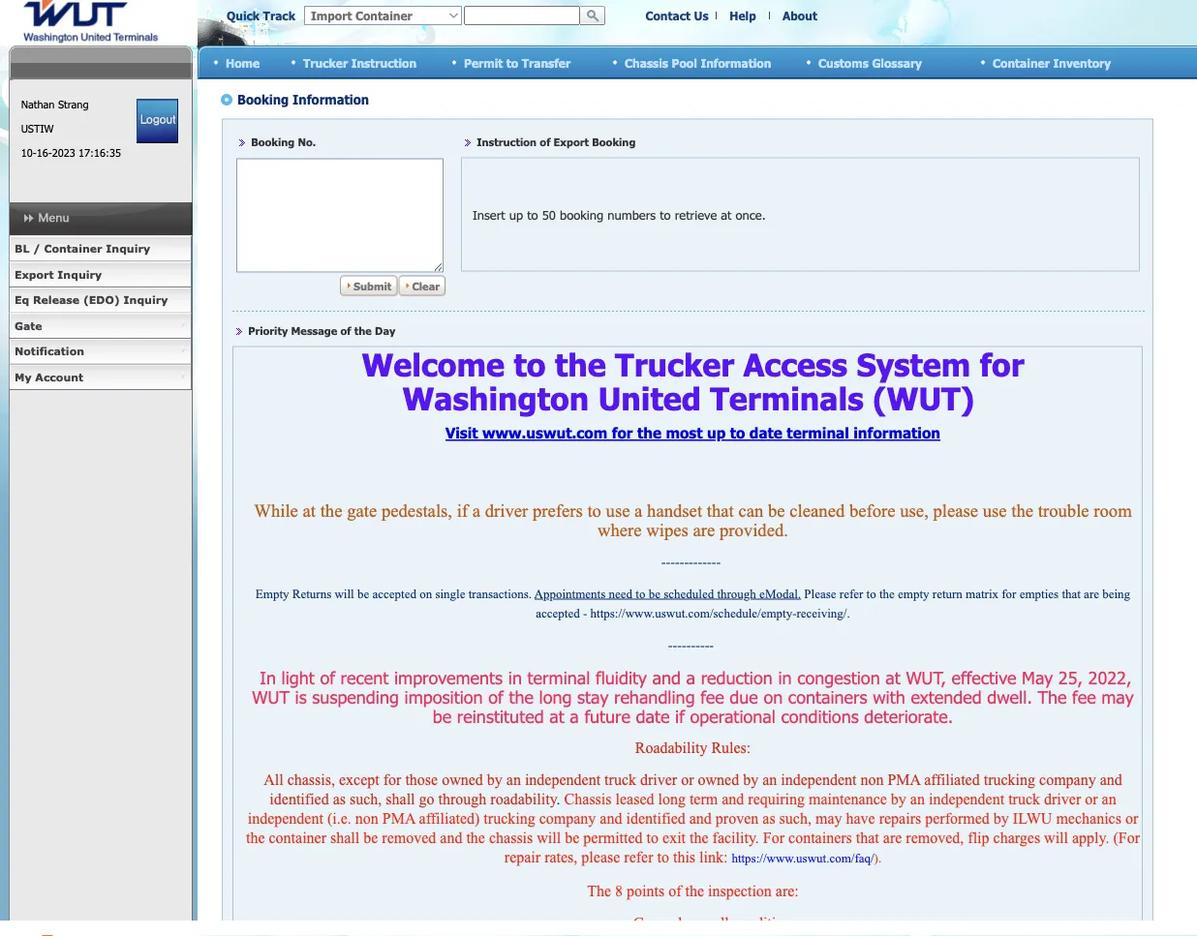 Task type: locate. For each thing, give the bounding box(es) containing it.
1 vertical spatial inquiry
[[57, 268, 102, 281]]

16-
[[36, 146, 52, 159]]

0 horizontal spatial container
[[44, 242, 102, 255]]

container up the export inquiry
[[44, 242, 102, 255]]

gate
[[15, 319, 42, 332]]

contact us link
[[646, 8, 709, 23]]

release
[[33, 294, 80, 307]]

customs
[[819, 55, 869, 70]]

home
[[226, 55, 260, 70]]

notification
[[15, 345, 84, 358]]

container left the inventory
[[993, 55, 1050, 70]]

my account
[[15, 371, 83, 384]]

None text field
[[464, 6, 580, 25]]

help link
[[730, 8, 756, 23]]

17:16:35
[[79, 146, 121, 159]]

container
[[993, 55, 1050, 70], [44, 242, 102, 255]]

account
[[35, 371, 83, 384]]

inquiry down bl / container inquiry at the left of page
[[57, 268, 102, 281]]

inquiry for container
[[106, 242, 150, 255]]

us
[[694, 8, 709, 23]]

10-16-2023 17:16:35
[[21, 146, 121, 159]]

container inventory
[[993, 55, 1111, 70]]

notification link
[[9, 339, 192, 365]]

contact us
[[646, 8, 709, 23]]

bl / container inquiry link
[[9, 236, 192, 262]]

inquiry right (edo)
[[124, 294, 168, 307]]

2 vertical spatial inquiry
[[124, 294, 168, 307]]

10-
[[21, 146, 36, 159]]

login image
[[137, 99, 178, 143]]

track
[[263, 8, 295, 23]]

1 horizontal spatial container
[[993, 55, 1050, 70]]

inquiry
[[106, 242, 150, 255], [57, 268, 102, 281], [124, 294, 168, 307]]

inquiry up export inquiry link
[[106, 242, 150, 255]]

chassis
[[625, 55, 668, 70]]

quick track
[[227, 8, 295, 23]]

0 vertical spatial inquiry
[[106, 242, 150, 255]]

export inquiry link
[[9, 262, 192, 288]]

my
[[15, 371, 32, 384]]

eq release (edo) inquiry
[[15, 294, 168, 307]]

trucker
[[303, 55, 348, 70]]



Task type: vqa. For each thing, say whether or not it's contained in the screenshot.
Contact Us link
yes



Task type: describe. For each thing, give the bounding box(es) containing it.
information
[[701, 55, 771, 70]]

help
[[730, 8, 756, 23]]

contact
[[646, 8, 691, 23]]

strang
[[58, 98, 89, 111]]

ustiw
[[21, 122, 54, 135]]

permit
[[464, 55, 503, 70]]

customs glossary
[[819, 55, 922, 70]]

0 vertical spatial container
[[993, 55, 1050, 70]]

about
[[783, 8, 818, 23]]

/
[[33, 242, 40, 255]]

inventory
[[1053, 55, 1111, 70]]

nathan
[[21, 98, 55, 111]]

export inquiry
[[15, 268, 102, 281]]

export
[[15, 268, 54, 281]]

glossary
[[872, 55, 922, 70]]

pool
[[672, 55, 697, 70]]

permit to transfer
[[464, 55, 571, 70]]

trucker instruction
[[303, 55, 417, 70]]

quick
[[227, 8, 260, 23]]

(edo)
[[83, 294, 120, 307]]

1 vertical spatial container
[[44, 242, 102, 255]]

bl / container inquiry
[[15, 242, 150, 255]]

nathan strang
[[21, 98, 89, 111]]

my account link
[[9, 365, 192, 390]]

bl
[[15, 242, 29, 255]]

eq
[[15, 294, 29, 307]]

about link
[[783, 8, 818, 23]]

gate link
[[9, 313, 192, 339]]

instruction
[[351, 55, 417, 70]]

inquiry for (edo)
[[124, 294, 168, 307]]

transfer
[[522, 55, 571, 70]]

2023
[[52, 146, 75, 159]]

chassis pool information
[[625, 55, 771, 70]]

eq release (edo) inquiry link
[[9, 288, 192, 313]]

to
[[506, 55, 518, 70]]



